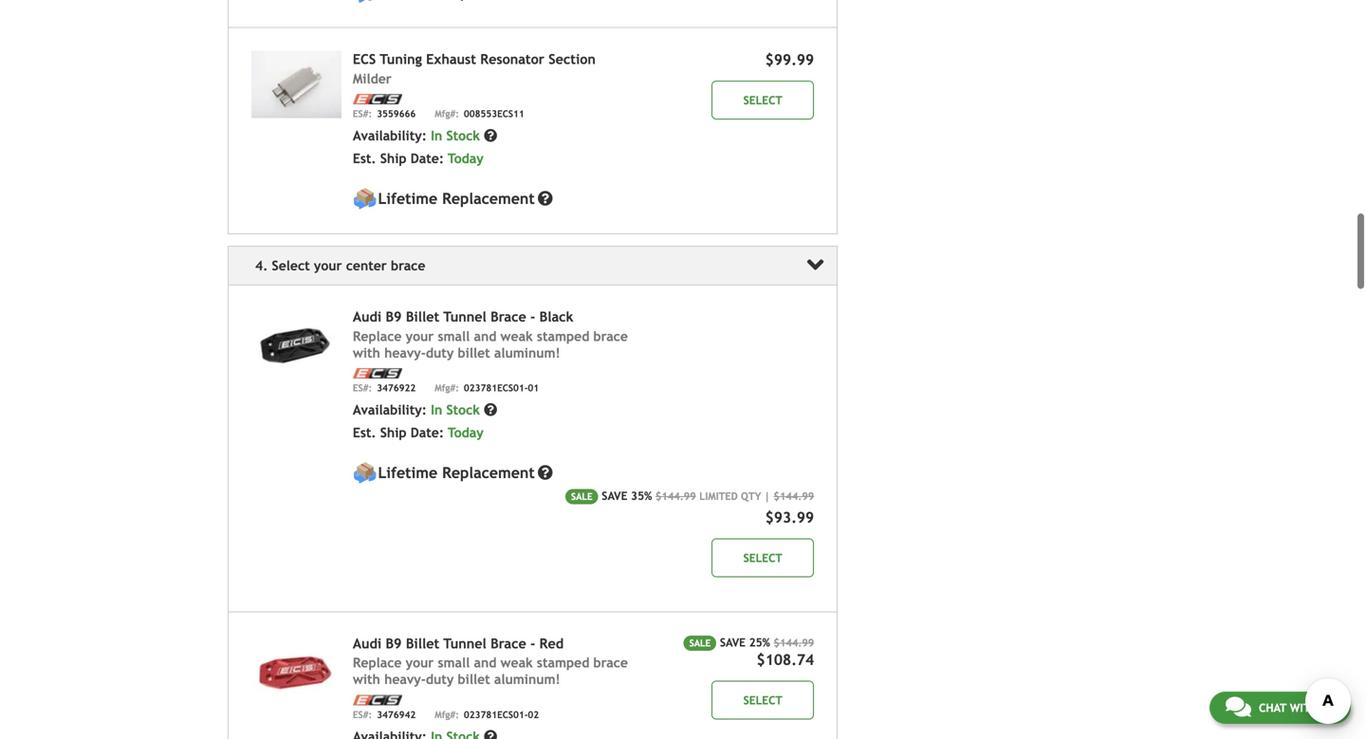 Task type: describe. For each thing, give the bounding box(es) containing it.
35%
[[631, 489, 652, 503]]

and for black
[[474, 329, 497, 344]]

your for red
[[406, 655, 434, 671]]

- for red
[[530, 636, 535, 651]]

replacement for tunnel
[[442, 464, 535, 482]]

availability: for tuning
[[353, 128, 427, 143]]

brace for black
[[594, 329, 628, 344]]

023781ecs01- for 93.99
[[464, 383, 528, 393]]

$144.99 for sale save 35% $144.99
[[656, 490, 696, 503]]

replace for red
[[353, 655, 402, 671]]

lifetime for tuning
[[378, 190, 438, 207]]

sale for sale save 35% $144.99
[[571, 491, 593, 502]]

weak for red
[[501, 655, 533, 671]]

date: for exhaust
[[411, 151, 444, 166]]

billet for red
[[458, 672, 490, 687]]

your for black
[[406, 329, 434, 344]]

this product is lifetime replacement eligible image for audi
[[353, 461, 377, 485]]

25%
[[749, 636, 770, 649]]

3476942
[[377, 709, 416, 720]]

chat with us
[[1259, 701, 1335, 714]]

chat
[[1259, 701, 1287, 714]]

1 ecs image from the top
[[353, 94, 402, 104]]

b9 for red
[[386, 636, 402, 651]]

availability: for b9
[[353, 402, 427, 418]]

exhaust
[[426, 51, 476, 67]]

today for resonator
[[448, 151, 484, 166]]

audi b9 billet tunnel brace - black replace your small and weak stamped brace with heavy-duty billet aluminum!
[[353, 309, 628, 360]]

stamped for black
[[537, 329, 590, 344]]

3559666
[[377, 108, 416, 119]]

audi for red
[[353, 636, 382, 651]]

section
[[549, 51, 596, 67]]

duty for black
[[426, 345, 454, 360]]

sale save 35% $144.99
[[571, 489, 696, 503]]

023781ecs01-01
[[464, 383, 539, 393]]

us
[[1321, 701, 1335, 714]]

ecs tuning exhaust resonator section milder
[[353, 51, 596, 86]]

small for black
[[438, 329, 470, 344]]

ecs
[[353, 51, 376, 67]]

brace for black
[[491, 309, 526, 325]]

lifetime replacement for billet
[[378, 464, 535, 482]]

audi for black
[[353, 309, 382, 325]]

tunnel for black
[[443, 309, 487, 325]]

this product is lifetime replacement eligible image
[[353, 0, 377, 4]]

availability: in stock for exhaust
[[353, 128, 484, 143]]

billet for red
[[406, 636, 439, 651]]

b9 for black
[[386, 309, 402, 325]]

023781ecs01- for 108.74
[[464, 709, 528, 720]]

availability: in stock for billet
[[353, 402, 484, 418]]

today for tunnel
[[448, 425, 484, 440]]

est. ship date: today for billet
[[353, 425, 484, 440]]

duty for red
[[426, 672, 454, 687]]

sale for sale save 25% $144.99 108.74
[[689, 638, 711, 648]]

comments image
[[1226, 695, 1251, 718]]

replace for black
[[353, 329, 402, 344]]

with for red
[[353, 672, 380, 687]]



Task type: locate. For each thing, give the bounding box(es) containing it.
- left black
[[530, 309, 535, 325]]

your inside the audi b9 billet tunnel brace - red replace your small and weak stamped brace with heavy-duty billet aluminum!
[[406, 655, 434, 671]]

aluminum! for red
[[494, 672, 560, 687]]

1 vertical spatial duty
[[426, 672, 454, 687]]

3 ecs image from the top
[[353, 695, 402, 705]]

$144.99 for sale save 25% $144.99 108.74
[[774, 637, 814, 649]]

0 vertical spatial duty
[[426, 345, 454, 360]]

2 vertical spatial with
[[1290, 701, 1318, 714]]

tuning
[[380, 51, 422, 67]]

2 lifetime from the top
[[378, 464, 438, 482]]

replacement down 023781ecs01-01
[[442, 464, 535, 482]]

billet up 3476942
[[406, 636, 439, 651]]

est. ship date: today for exhaust
[[353, 151, 484, 166]]

availability:
[[353, 128, 427, 143], [353, 402, 427, 418]]

1 billet from the top
[[406, 309, 439, 325]]

2 duty from the top
[[426, 672, 454, 687]]

billet
[[406, 309, 439, 325], [406, 636, 439, 651]]

2 ecs image from the top
[[353, 368, 402, 379]]

today
[[448, 151, 484, 166], [448, 425, 484, 440]]

heavy-
[[384, 345, 426, 360], [384, 672, 426, 687]]

3476922
[[377, 383, 416, 393]]

heavy- up 3476922
[[384, 345, 426, 360]]

1 vertical spatial in
[[431, 402, 442, 418]]

1 horizontal spatial save
[[720, 636, 746, 649]]

est. ship date: today down 3559666
[[353, 151, 484, 166]]

023781ecs01-02
[[464, 709, 539, 720]]

availability: in stock down 3559666
[[353, 128, 484, 143]]

brace inside audi b9 billet tunnel brace - black replace your small and weak stamped brace with heavy-duty billet aluminum!
[[594, 329, 628, 344]]

billet up '023781ecs01-02' at the left bottom of the page
[[458, 672, 490, 687]]

audi up 3476922
[[353, 309, 382, 325]]

small up 023781ecs01-01
[[438, 329, 470, 344]]

weak inside the audi b9 billet tunnel brace - red replace your small and weak stamped brace with heavy-duty billet aluminum!
[[501, 655, 533, 671]]

0 vertical spatial ecs image
[[353, 94, 402, 104]]

1 stock from the top
[[446, 128, 480, 143]]

1 vertical spatial this product is lifetime replacement eligible image
[[353, 461, 377, 485]]

1 in from the top
[[431, 128, 442, 143]]

1 vertical spatial date:
[[411, 425, 444, 440]]

1 vertical spatial lifetime
[[378, 464, 438, 482]]

008553ecs11
[[464, 108, 524, 119]]

2 billet from the top
[[406, 636, 439, 651]]

- inside audi b9 billet tunnel brace - black replace your small and weak stamped brace with heavy-duty billet aluminum!
[[530, 309, 535, 325]]

99.99
[[774, 51, 814, 68]]

replace
[[353, 329, 402, 344], [353, 655, 402, 671]]

brace inside audi b9 billet tunnel brace - black replace your small and weak stamped brace with heavy-duty billet aluminum!
[[491, 309, 526, 325]]

0 vertical spatial aluminum!
[[494, 345, 560, 360]]

stamped down red
[[537, 655, 590, 671]]

1 vertical spatial tunnel
[[443, 636, 487, 651]]

billet inside audi b9 billet tunnel brace - black replace your small and weak stamped brace with heavy-duty billet aluminum!
[[458, 345, 490, 360]]

est. for ecs
[[353, 151, 376, 166]]

0 vertical spatial small
[[438, 329, 470, 344]]

availability: in stock down 3476922
[[353, 402, 484, 418]]

heavy- for black
[[384, 345, 426, 360]]

availability: in stock
[[353, 128, 484, 143], [353, 402, 484, 418]]

and inside audi b9 billet tunnel brace - black replace your small and weak stamped brace with heavy-duty billet aluminum!
[[474, 329, 497, 344]]

small for red
[[438, 655, 470, 671]]

93.99
[[774, 509, 814, 526]]

1 vertical spatial brace
[[594, 655, 628, 671]]

1 stamped from the top
[[537, 329, 590, 344]]

brace for red
[[594, 655, 628, 671]]

with up 3476942
[[353, 672, 380, 687]]

tunnel up '023781ecs01-02' at the left bottom of the page
[[443, 636, 487, 651]]

1 vertical spatial today
[[448, 425, 484, 440]]

1 heavy- from the top
[[384, 345, 426, 360]]

stamped down black
[[537, 329, 590, 344]]

0 vertical spatial this product is lifetime replacement eligible image
[[353, 187, 377, 211]]

1 vertical spatial availability: in stock
[[353, 402, 484, 418]]

1 lifetime from the top
[[378, 190, 438, 207]]

0 vertical spatial lifetime replacement
[[378, 190, 535, 207]]

b9 up 3476942
[[386, 636, 402, 651]]

1 vertical spatial small
[[438, 655, 470, 671]]

$144.99 up "108.74"
[[774, 637, 814, 649]]

availability: down 3559666
[[353, 128, 427, 143]]

ecs image
[[353, 94, 402, 104], [353, 368, 402, 379], [353, 695, 402, 705]]

1 replace from the top
[[353, 329, 402, 344]]

2 vertical spatial ecs image
[[353, 695, 402, 705]]

2 brace from the top
[[594, 655, 628, 671]]

stock down the 008553ecs11 on the top left of page
[[446, 128, 480, 143]]

1 023781ecs01- from the top
[[464, 383, 528, 393]]

replace inside audi b9 billet tunnel brace - black replace your small and weak stamped brace with heavy-duty billet aluminum!
[[353, 329, 402, 344]]

1 vertical spatial audi
[[353, 636, 382, 651]]

save left 25%
[[720, 636, 746, 649]]

1 weak from the top
[[501, 329, 533, 344]]

1 today from the top
[[448, 151, 484, 166]]

aluminum! up 01
[[494, 345, 560, 360]]

heavy- inside the audi b9 billet tunnel brace - red replace your small and weak stamped brace with heavy-duty billet aluminum!
[[384, 672, 426, 687]]

with inside the audi b9 billet tunnel brace - red replace your small and weak stamped brace with heavy-duty billet aluminum!
[[353, 672, 380, 687]]

aluminum!
[[494, 345, 560, 360], [494, 672, 560, 687]]

small
[[438, 329, 470, 344], [438, 655, 470, 671]]

1 this product is lifetime replacement eligible image from the top
[[353, 187, 377, 211]]

lifetime for b9
[[378, 464, 438, 482]]

0 vertical spatial availability: in stock
[[353, 128, 484, 143]]

and up '023781ecs01-02' at the left bottom of the page
[[474, 655, 497, 671]]

billet up 023781ecs01-01
[[458, 345, 490, 360]]

2 stock from the top
[[446, 402, 480, 418]]

sale save 25% $144.99 108.74
[[689, 636, 814, 668]]

2 availability: in stock from the top
[[353, 402, 484, 418]]

est. ship date: today down 3476922
[[353, 425, 484, 440]]

023781ecs01-
[[464, 383, 528, 393], [464, 709, 528, 720]]

replacement for resonator
[[442, 190, 535, 207]]

stock down 023781ecs01-01
[[446, 402, 480, 418]]

0 vertical spatial replace
[[353, 329, 402, 344]]

0 vertical spatial with
[[353, 345, 380, 360]]

ship down 3476922
[[380, 425, 407, 440]]

with
[[353, 345, 380, 360], [353, 672, 380, 687], [1290, 701, 1318, 714]]

0 vertical spatial ship
[[380, 151, 407, 166]]

in for billet
[[431, 402, 442, 418]]

0 vertical spatial est.
[[353, 151, 376, 166]]

small inside the audi b9 billet tunnel brace - red replace your small and weak stamped brace with heavy-duty billet aluminum!
[[438, 655, 470, 671]]

1 aluminum! from the top
[[494, 345, 560, 360]]

2 today from the top
[[448, 425, 484, 440]]

1 b9 from the top
[[386, 309, 402, 325]]

1 vertical spatial save
[[720, 636, 746, 649]]

sale inside sale save 25% $144.99 108.74
[[689, 638, 711, 648]]

1 availability: in stock from the top
[[353, 128, 484, 143]]

1 and from the top
[[474, 329, 497, 344]]

ship down 3559666
[[380, 151, 407, 166]]

billet
[[458, 345, 490, 360], [458, 672, 490, 687]]

this product is lifetime replacement eligible image for ecs
[[353, 187, 377, 211]]

stamped
[[537, 329, 590, 344], [537, 655, 590, 671]]

1 horizontal spatial sale
[[689, 638, 711, 648]]

1 vertical spatial est. ship date: today
[[353, 425, 484, 440]]

1 est. ship date: today from the top
[[353, 151, 484, 166]]

aluminum! for black
[[494, 345, 560, 360]]

brace
[[491, 309, 526, 325], [491, 636, 526, 651]]

$144.99 right 35%
[[656, 490, 696, 503]]

milder
[[353, 71, 392, 86]]

duty inside the audi b9 billet tunnel brace - red replace your small and weak stamped brace with heavy-duty billet aluminum!
[[426, 672, 454, 687]]

0 vertical spatial stock
[[446, 128, 480, 143]]

0 vertical spatial est. ship date: today
[[353, 151, 484, 166]]

today down 023781ecs01-01
[[448, 425, 484, 440]]

weak
[[501, 329, 533, 344], [501, 655, 533, 671]]

audi
[[353, 309, 382, 325], [353, 636, 382, 651]]

lifetime down 3559666
[[378, 190, 438, 207]]

2 date: from the top
[[411, 425, 444, 440]]

0 vertical spatial b9
[[386, 309, 402, 325]]

0 vertical spatial billet
[[406, 309, 439, 325]]

ecs image up 3476922
[[353, 368, 402, 379]]

- left red
[[530, 636, 535, 651]]

2 billet from the top
[[458, 672, 490, 687]]

2 023781ecs01- from the top
[[464, 709, 528, 720]]

billet inside the audi b9 billet tunnel brace - red replace your small and weak stamped brace with heavy-duty billet aluminum!
[[406, 636, 439, 651]]

tunnel up 023781ecs01-01
[[443, 309, 487, 325]]

108.74
[[765, 651, 814, 668]]

brace left black
[[491, 309, 526, 325]]

2 stamped from the top
[[537, 655, 590, 671]]

your up 3476942
[[406, 655, 434, 671]]

stock for tunnel
[[446, 402, 480, 418]]

date: down 3559666
[[411, 151, 444, 166]]

2 this product is lifetime replacement eligible image from the top
[[353, 461, 377, 485]]

1 vertical spatial est.
[[353, 425, 376, 440]]

0 vertical spatial brace
[[594, 329, 628, 344]]

2 aluminum! from the top
[[494, 672, 560, 687]]

replace up 3476922
[[353, 329, 402, 344]]

with up 3476922
[[353, 345, 380, 360]]

your inside audi b9 billet tunnel brace - black replace your small and weak stamped brace with heavy-duty billet aluminum!
[[406, 329, 434, 344]]

023781ecs01- down the audi b9 billet tunnel brace - red replace your small and weak stamped brace with heavy-duty billet aluminum!
[[464, 709, 528, 720]]

replacement
[[442, 190, 535, 207], [442, 464, 535, 482]]

1 vertical spatial billet
[[406, 636, 439, 651]]

audi up 3476942
[[353, 636, 382, 651]]

2 in from the top
[[431, 402, 442, 418]]

and inside the audi b9 billet tunnel brace - red replace your small and weak stamped brace with heavy-duty billet aluminum!
[[474, 655, 497, 671]]

est.
[[353, 151, 376, 166], [353, 425, 376, 440]]

1 vertical spatial replacement
[[442, 464, 535, 482]]

2 weak from the top
[[501, 655, 533, 671]]

ecs image for 93.99
[[353, 368, 402, 379]]

save for sale save 25% $144.99 108.74
[[720, 636, 746, 649]]

audi inside the audi b9 billet tunnel brace - red replace your small and weak stamped brace with heavy-duty billet aluminum!
[[353, 636, 382, 651]]

stamped inside audi b9 billet tunnel brace - black replace your small and weak stamped brace with heavy-duty billet aluminum!
[[537, 329, 590, 344]]

lifetime down 3476922
[[378, 464, 438, 482]]

2 est. from the top
[[353, 425, 376, 440]]

save
[[602, 489, 628, 503], [720, 636, 746, 649]]

brace inside the audi b9 billet tunnel brace - red replace your small and weak stamped brace with heavy-duty billet aluminum!
[[594, 655, 628, 671]]

0 vertical spatial stamped
[[537, 329, 590, 344]]

sale inside sale save 35% $144.99
[[571, 491, 593, 502]]

and
[[474, 329, 497, 344], [474, 655, 497, 671]]

and for red
[[474, 655, 497, 671]]

heavy- for red
[[384, 672, 426, 687]]

2 est. ship date: today from the top
[[353, 425, 484, 440]]

0 vertical spatial today
[[448, 151, 484, 166]]

billet for black
[[406, 309, 439, 325]]

0 vertical spatial date:
[[411, 151, 444, 166]]

0 vertical spatial your
[[406, 329, 434, 344]]

billet inside the audi b9 billet tunnel brace - red replace your small and weak stamped brace with heavy-duty billet aluminum!
[[458, 672, 490, 687]]

resonator
[[480, 51, 545, 67]]

black
[[540, 309, 574, 325]]

ecs image for 108.74
[[353, 695, 402, 705]]

1 availability: from the top
[[353, 128, 427, 143]]

ecs image up 3476942
[[353, 695, 402, 705]]

weak for black
[[501, 329, 533, 344]]

duty inside audi b9 billet tunnel brace - black replace your small and weak stamped brace with heavy-duty billet aluminum!
[[426, 345, 454, 360]]

1 vertical spatial billet
[[458, 672, 490, 687]]

1 ship from the top
[[380, 151, 407, 166]]

1 vertical spatial brace
[[491, 636, 526, 651]]

1 replacement from the top
[[442, 190, 535, 207]]

2 b9 from the top
[[386, 636, 402, 651]]

this product is lifetime replacement eligible image
[[353, 187, 377, 211], [353, 461, 377, 485]]

1 duty from the top
[[426, 345, 454, 360]]

1 brace from the top
[[594, 329, 628, 344]]

billet for black
[[458, 345, 490, 360]]

0 vertical spatial weak
[[501, 329, 533, 344]]

1 audi from the top
[[353, 309, 382, 325]]

your up 3476922
[[406, 329, 434, 344]]

stock for resonator
[[446, 128, 480, 143]]

0 vertical spatial brace
[[491, 309, 526, 325]]

1 vertical spatial with
[[353, 672, 380, 687]]

lifetime replacement for exhaust
[[378, 190, 535, 207]]

ship
[[380, 151, 407, 166], [380, 425, 407, 440]]

question circle image
[[484, 129, 497, 142], [538, 191, 553, 206], [484, 403, 497, 417], [538, 465, 553, 480], [484, 730, 497, 739]]

$144.99 inside sale save 35% $144.99
[[656, 490, 696, 503]]

brace for red
[[491, 636, 526, 651]]

1 vertical spatial your
[[406, 655, 434, 671]]

sale left 25%
[[689, 638, 711, 648]]

2 and from the top
[[474, 655, 497, 671]]

lifetime replacement
[[378, 190, 535, 207], [378, 464, 535, 482]]

$144.99
[[656, 490, 696, 503], [774, 490, 814, 503], [774, 637, 814, 649]]

heavy- inside audi b9 billet tunnel brace - black replace your small and weak stamped brace with heavy-duty billet aluminum!
[[384, 345, 426, 360]]

brace
[[594, 329, 628, 344], [594, 655, 628, 671]]

2 - from the top
[[530, 636, 535, 651]]

1 vertical spatial -
[[530, 636, 535, 651]]

1 vertical spatial b9
[[386, 636, 402, 651]]

2 brace from the top
[[491, 636, 526, 651]]

small up '023781ecs01-02' at the left bottom of the page
[[438, 655, 470, 671]]

b9 inside the audi b9 billet tunnel brace - red replace your small and weak stamped brace with heavy-duty billet aluminum!
[[386, 636, 402, 651]]

aluminum! inside the audi b9 billet tunnel brace - red replace your small and weak stamped brace with heavy-duty billet aluminum!
[[494, 672, 560, 687]]

red
[[540, 636, 564, 651]]

audi inside audi b9 billet tunnel brace - black replace your small and weak stamped brace with heavy-duty billet aluminum!
[[353, 309, 382, 325]]

aluminum! inside audi b9 billet tunnel brace - black replace your small and weak stamped brace with heavy-duty billet aluminum!
[[494, 345, 560, 360]]

with for black
[[353, 345, 380, 360]]

1 vertical spatial availability:
[[353, 402, 427, 418]]

ship for b9
[[380, 425, 407, 440]]

replacement down the 008553ecs11 on the top left of page
[[442, 190, 535, 207]]

audi b9 billet tunnel brace - red replace your small and weak stamped brace with heavy-duty billet aluminum!
[[353, 636, 628, 687]]

1 brace from the top
[[491, 309, 526, 325]]

0 vertical spatial -
[[530, 309, 535, 325]]

weak inside audi b9 billet tunnel brace - black replace your small and weak stamped brace with heavy-duty billet aluminum!
[[501, 329, 533, 344]]

0 horizontal spatial sale
[[571, 491, 593, 502]]

1 vertical spatial ship
[[380, 425, 407, 440]]

2 small from the top
[[438, 655, 470, 671]]

in down audi b9 billet tunnel brace - black replace your small and weak stamped brace with heavy-duty billet aluminum!
[[431, 402, 442, 418]]

tunnel inside audi b9 billet tunnel brace - black replace your small and weak stamped brace with heavy-duty billet aluminum!
[[443, 309, 487, 325]]

0 vertical spatial lifetime
[[378, 190, 438, 207]]

0 vertical spatial save
[[602, 489, 628, 503]]

1 vertical spatial heavy-
[[384, 672, 426, 687]]

2 audi from the top
[[353, 636, 382, 651]]

2 heavy- from the top
[[384, 672, 426, 687]]

1 date: from the top
[[411, 151, 444, 166]]

$144.99 up the 93.99
[[774, 490, 814, 503]]

0 vertical spatial heavy-
[[384, 345, 426, 360]]

today down the 008553ecs11 on the top left of page
[[448, 151, 484, 166]]

1 est. from the top
[[353, 151, 376, 166]]

sale left 35%
[[571, 491, 593, 502]]

2 lifetime replacement from the top
[[378, 464, 535, 482]]

billet inside audi b9 billet tunnel brace - black replace your small and weak stamped brace with heavy-duty billet aluminum!
[[406, 309, 439, 325]]

2 tunnel from the top
[[443, 636, 487, 651]]

1 vertical spatial weak
[[501, 655, 533, 671]]

with left us
[[1290, 701, 1318, 714]]

save left 35%
[[602, 489, 628, 503]]

angle down image
[[807, 251, 824, 278]]

aluminum! up 02
[[494, 672, 560, 687]]

heavy- up 3476942
[[384, 672, 426, 687]]

0 vertical spatial sale
[[571, 491, 593, 502]]

01
[[528, 383, 539, 393]]

2 replacement from the top
[[442, 464, 535, 482]]

in for exhaust
[[431, 128, 442, 143]]

0 vertical spatial in
[[431, 128, 442, 143]]

02
[[528, 709, 539, 720]]

1 - from the top
[[530, 309, 535, 325]]

b9 up 3476922
[[386, 309, 402, 325]]

1 tunnel from the top
[[443, 309, 487, 325]]

2 ship from the top
[[380, 425, 407, 440]]

2 availability: from the top
[[353, 402, 427, 418]]

tunnel for red
[[443, 636, 487, 651]]

0 vertical spatial availability:
[[353, 128, 427, 143]]

brace inside the audi b9 billet tunnel brace - red replace your small and weak stamped brace with heavy-duty billet aluminum!
[[491, 636, 526, 651]]

duty
[[426, 345, 454, 360], [426, 672, 454, 687]]

save inside sale save 25% $144.99 108.74
[[720, 636, 746, 649]]

1 vertical spatial aluminum!
[[494, 672, 560, 687]]

est. for audi
[[353, 425, 376, 440]]

0 horizontal spatial save
[[602, 489, 628, 503]]

stamped for red
[[537, 655, 590, 671]]

1 billet from the top
[[458, 345, 490, 360]]

date:
[[411, 151, 444, 166], [411, 425, 444, 440]]

b9
[[386, 309, 402, 325], [386, 636, 402, 651]]

- for black
[[530, 309, 535, 325]]

with inside audi b9 billet tunnel brace - black replace your small and weak stamped brace with heavy-duty billet aluminum!
[[353, 345, 380, 360]]

in down ecs tuning exhaust resonator section milder
[[431, 128, 442, 143]]

replace up 3476942
[[353, 655, 402, 671]]

brace left red
[[491, 636, 526, 651]]

1 your from the top
[[406, 329, 434, 344]]

date: for billet
[[411, 425, 444, 440]]

replace inside the audi b9 billet tunnel brace - red replace your small and weak stamped brace with heavy-duty billet aluminum!
[[353, 655, 402, 671]]

1 lifetime replacement from the top
[[378, 190, 535, 207]]

- inside the audi b9 billet tunnel brace - red replace your small and weak stamped brace with heavy-duty billet aluminum!
[[530, 636, 535, 651]]

sale
[[571, 491, 593, 502], [689, 638, 711, 648]]

0 vertical spatial billet
[[458, 345, 490, 360]]

1 vertical spatial stock
[[446, 402, 480, 418]]

tunnel inside the audi b9 billet tunnel brace - red replace your small and weak stamped brace with heavy-duty billet aluminum!
[[443, 636, 487, 651]]

1 vertical spatial replace
[[353, 655, 402, 671]]

1 vertical spatial ecs image
[[353, 368, 402, 379]]

1 vertical spatial stamped
[[537, 655, 590, 671]]

in
[[431, 128, 442, 143], [431, 402, 442, 418]]

0 vertical spatial tunnel
[[443, 309, 487, 325]]

b9 inside audi b9 billet tunnel brace - black replace your small and weak stamped brace with heavy-duty billet aluminum!
[[386, 309, 402, 325]]

ship for tuning
[[380, 151, 407, 166]]

weak up 023781ecs01-01
[[501, 329, 533, 344]]

0 vertical spatial replacement
[[442, 190, 535, 207]]

weak up '023781ecs01-02' at the left bottom of the page
[[501, 655, 533, 671]]

your
[[406, 329, 434, 344], [406, 655, 434, 671]]

1 vertical spatial and
[[474, 655, 497, 671]]

-
[[530, 309, 535, 325], [530, 636, 535, 651]]

small inside audi b9 billet tunnel brace - black replace your small and weak stamped brace with heavy-duty billet aluminum!
[[438, 329, 470, 344]]

est. ship date: today
[[353, 151, 484, 166], [353, 425, 484, 440]]

and up 023781ecs01-01
[[474, 329, 497, 344]]

1 vertical spatial sale
[[689, 638, 711, 648]]

2 your from the top
[[406, 655, 434, 671]]

0 vertical spatial 023781ecs01-
[[464, 383, 528, 393]]

1 small from the top
[[438, 329, 470, 344]]

$144.99 inside sale save 25% $144.99 108.74
[[774, 637, 814, 649]]

date: down 3476922
[[411, 425, 444, 440]]

2 replace from the top
[[353, 655, 402, 671]]

0 vertical spatial audi
[[353, 309, 382, 325]]

023781ecs01- down audi b9 billet tunnel brace - black replace your small and weak stamped brace with heavy-duty billet aluminum!
[[464, 383, 528, 393]]

0 vertical spatial and
[[474, 329, 497, 344]]

tunnel
[[443, 309, 487, 325], [443, 636, 487, 651]]

availability: down 3476922
[[353, 402, 427, 418]]

billet up 3476922
[[406, 309, 439, 325]]

ecs image down milder in the top left of the page
[[353, 94, 402, 104]]

stock
[[446, 128, 480, 143], [446, 402, 480, 418]]

1 vertical spatial lifetime replacement
[[378, 464, 535, 482]]

lifetime
[[378, 190, 438, 207], [378, 464, 438, 482]]

1 vertical spatial 023781ecs01-
[[464, 709, 528, 720]]

save for sale save 35% $144.99
[[602, 489, 628, 503]]

stamped inside the audi b9 billet tunnel brace - red replace your small and weak stamped brace with heavy-duty billet aluminum!
[[537, 655, 590, 671]]

chat with us link
[[1210, 692, 1351, 724]]



Task type: vqa. For each thing, say whether or not it's contained in the screenshot.
comments image
yes



